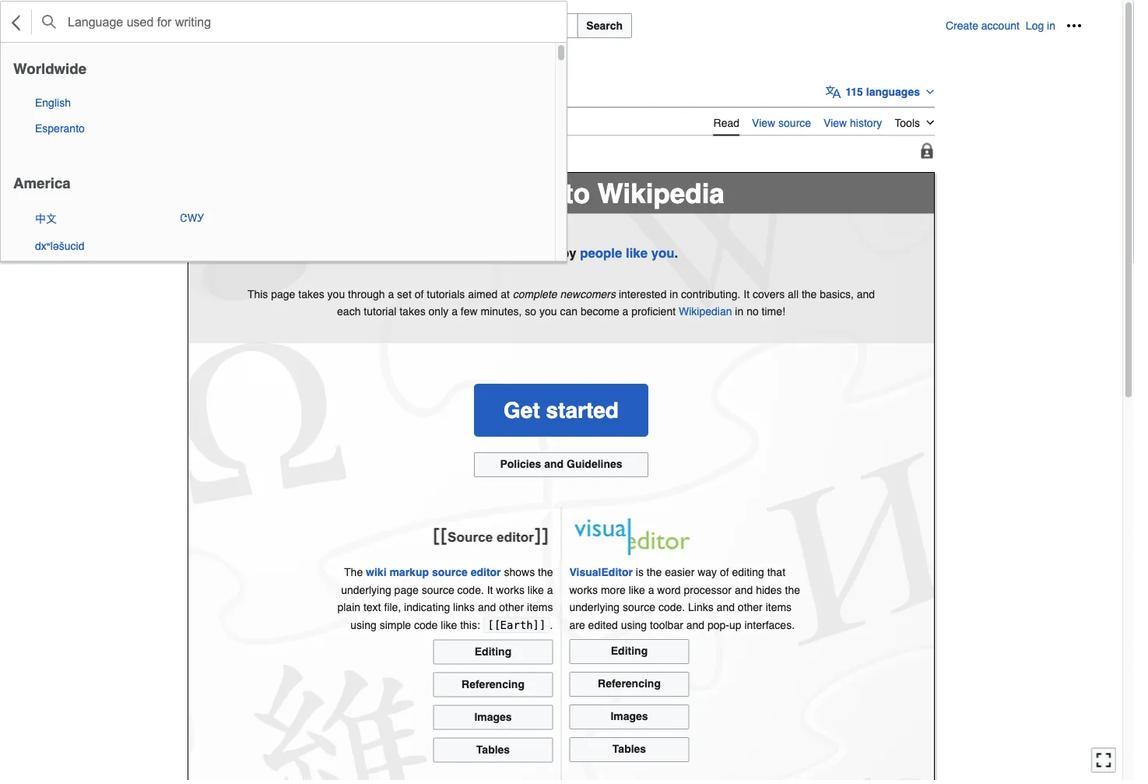 Task type: describe. For each thing, give the bounding box(es) containing it.
through
[[348, 288, 385, 300]]

underlying inside is the easier way of editing that works more like a word processor and hides the underlying source code. links and other items are edited using toolbar and pop-up interfaces.
[[570, 601, 620, 614]]

started
[[546, 398, 619, 423]]

items inside shows the underlying page source code. it works like a plain text file, indicating links and other items using simple code like this:
[[527, 601, 553, 614]]

help:wikitext image
[[429, 515, 553, 558]]

115 languages
[[846, 86, 920, 98]]

contributing.
[[681, 288, 741, 300]]

tutorial
[[364, 305, 397, 318]]

dxʷləšucid
[[35, 240, 84, 252]]

and down editing
[[735, 584, 753, 596]]

each
[[337, 305, 361, 318]]

visualeditor link
[[570, 566, 633, 579]]

is the easier way of editing that works more like a word processor and hides the underlying source code. links and other items are edited using toolbar and pop-up interfaces.
[[570, 566, 800, 631]]

source inside is the easier way of editing that works more like a word processor and hides the underlying source code. links and other items are edited using toolbar and pop-up interfaces.
[[623, 601, 656, 614]]

log
[[1026, 19, 1044, 32]]

easier
[[665, 566, 695, 579]]

interested in contributing. it covers all the basics, and each tutorial takes only a few minutes, so you can become a proficient
[[337, 288, 875, 318]]

log in and more options image
[[1067, 18, 1082, 33]]

it inside shows the underlying page source code. it works like a plain text file, indicating links and other items using simple code like this:
[[487, 584, 493, 596]]

0 horizontal spatial you
[[327, 288, 345, 300]]

0 horizontal spatial page
[[271, 288, 295, 300]]

policies
[[500, 458, 541, 470]]

[[earth]]
[[487, 619, 546, 631]]

Search search field
[[243, 13, 946, 38]]

get started link
[[474, 384, 649, 437]]

using inside shows the underlying page source code. it works like a plain text file, indicating links and other items using simple code like this:
[[351, 619, 377, 631]]

minutes,
[[481, 305, 522, 318]]

like left this: on the bottom left of the page
[[441, 619, 457, 631]]

the inside interested in contributing. it covers all the basics, and each tutorial takes only a few minutes, so you can become a proficient
[[802, 288, 817, 300]]

1 horizontal spatial images link
[[570, 704, 689, 729]]

proficient
[[632, 305, 676, 318]]

log in link
[[1026, 19, 1056, 32]]

links
[[688, 601, 714, 614]]

all
[[788, 288, 799, 300]]

a left set
[[388, 288, 394, 300]]

editor
[[471, 566, 501, 579]]

you inside interested in contributing. it covers all the basics, and each tutorial takes only a few minutes, so you can become a proficient
[[540, 305, 557, 318]]

ꮳꮃꭹ link
[[174, 205, 278, 230]]

languages
[[866, 86, 920, 98]]

wikipedia:visualeditor/user guide image
[[570, 515, 694, 558]]

items inside is the easier way of editing that works more like a word processor and hides the underlying source code. links and other items are edited using toolbar and pop-up interfaces.
[[766, 601, 792, 614]]

中文 link
[[29, 205, 133, 233]]

only
[[429, 305, 449, 318]]

like right the people
[[626, 245, 648, 260]]

referencing for the leftmost images "link"'s referencing link
[[462, 678, 525, 690]]

by
[[561, 245, 577, 260]]

wikipedia is made by people like you .
[[444, 245, 678, 260]]

text
[[364, 601, 381, 614]]

more
[[601, 584, 626, 596]]

wiki
[[366, 566, 387, 579]]

the wiki markup source editor
[[344, 566, 501, 579]]

editing for editing link corresponding to the right images "link"
[[611, 645, 648, 657]]

2 english link from the top
[[29, 260, 133, 285]]

processor
[[684, 584, 732, 596]]

search button
[[577, 13, 632, 38]]

no
[[747, 305, 759, 318]]

and right policies
[[544, 458, 564, 470]]

read
[[714, 117, 740, 129]]

complete
[[513, 288, 557, 300]]

and inside interested in contributing. it covers all the basics, and each tutorial takes only a few minutes, so you can become a proficient
[[857, 288, 875, 300]]

it inside interested in contributing. it covers all the basics, and each tutorial takes only a few minutes, so you can become a proficient
[[744, 288, 750, 300]]

shows the underlying page source code. it works like a plain text file, indicating links and other items using simple code like this:
[[337, 566, 553, 631]]

. inside [[earth]] .
[[550, 619, 553, 631]]

account
[[982, 19, 1020, 32]]

at
[[501, 288, 510, 300]]

0 vertical spatial of
[[415, 288, 424, 300]]

simple
[[380, 619, 411, 631]]

links
[[453, 601, 475, 614]]

in for interested in contributing. it covers all the basics, and each tutorial takes only a few minutes, so you can become a proficient
[[670, 288, 678, 300]]

interested
[[619, 288, 667, 300]]

other inside is the easier way of editing that works more like a word processor and hides the underlying source code. links and other items are edited using toolbar and pop-up interfaces.
[[738, 601, 763, 614]]

basics,
[[820, 288, 854, 300]]

view source
[[752, 117, 811, 129]]

is inside is the easier way of editing that works more like a word processor and hides the underlying source code. links and other items are edited using toolbar and pop-up interfaces.
[[636, 566, 644, 579]]

get
[[504, 398, 540, 423]]

0 horizontal spatial images link
[[433, 705, 553, 730]]

in for wikipedian in no time!
[[735, 305, 744, 318]]

this
[[248, 288, 268, 300]]

Search Wikipedia search field
[[262, 13, 578, 38]]

can
[[560, 305, 578, 318]]

0 vertical spatial .
[[675, 245, 678, 260]]

ꮳꮃꭹ
[[180, 211, 204, 224]]

works for underlying
[[570, 584, 598, 596]]

time!
[[762, 305, 786, 318]]

a down "interested"
[[623, 305, 629, 318]]

like inside is the easier way of editing that works more like a word processor and hides the underlying source code. links and other items are edited using toolbar and pop-up interfaces.
[[629, 584, 645, 596]]

code. inside is the easier way of editing that works more like a word processor and hides the underlying source code. links and other items are edited using toolbar and pop-up interfaces.
[[659, 601, 685, 614]]

Language used for writing text field
[[66, 9, 550, 34]]

and inside shows the underlying page source code. it works like a plain text file, indicating links and other items using simple code like this:
[[478, 601, 496, 614]]

中文
[[35, 211, 57, 226]]

0 vertical spatial takes
[[298, 288, 324, 300]]

images for the right images "link"
[[611, 710, 648, 722]]

word
[[657, 584, 681, 596]]

wikipedian
[[679, 305, 732, 318]]

america
[[13, 175, 71, 192]]

the free encyclopedia image
[[120, 30, 211, 40]]

edited
[[588, 619, 618, 631]]

newcomers
[[560, 288, 616, 300]]

shows
[[504, 566, 535, 579]]

up
[[730, 619, 742, 631]]

of inside is the easier way of editing that works more like a word processor and hides the underlying source code. links and other items are edited using toolbar and pop-up interfaces.
[[720, 566, 729, 579]]

become
[[581, 305, 620, 318]]

indicating
[[404, 601, 450, 614]]

tables for the leftmost images "link"
[[476, 743, 510, 755]]

so
[[525, 305, 537, 318]]

pop-
[[708, 619, 730, 631]]

policies and guidelines link
[[474, 453, 649, 477]]

view history
[[824, 117, 882, 129]]

1 horizontal spatial wikipedia
[[598, 178, 725, 209]]

editing for the leftmost images "link"'s editing link
[[475, 645, 512, 657]]

read link
[[714, 107, 740, 136]]

search
[[587, 19, 623, 32]]

way
[[698, 566, 717, 579]]

view source link
[[752, 107, 811, 134]]

1 vertical spatial wikipedia
[[444, 245, 505, 260]]

source left editor
[[432, 566, 468, 579]]



Task type: vqa. For each thing, say whether or not it's contained in the screenshot.
the right .
yes



Task type: locate. For each thing, give the bounding box(es) containing it.
set
[[397, 288, 412, 300]]

the right "shows" at the left of page
[[538, 566, 553, 579]]

the
[[344, 566, 363, 579]]

tables
[[613, 743, 646, 755], [476, 743, 510, 755]]

2 other from the left
[[738, 601, 763, 614]]

file,
[[384, 601, 401, 614]]

other up [[earth]]
[[499, 601, 524, 614]]

1 horizontal spatial view
[[824, 117, 847, 129]]

is down wikipedia:visualeditor/user guide "image"
[[636, 566, 644, 579]]

page right this on the left top
[[271, 288, 295, 300]]

1 horizontal spatial .
[[675, 245, 678, 260]]

page
[[271, 288, 295, 300], [394, 584, 419, 596]]

115
[[846, 86, 863, 98]]

1 works from the left
[[496, 584, 525, 596]]

language progressive image
[[826, 84, 841, 100]]

few
[[461, 305, 478, 318]]

0 horizontal spatial takes
[[298, 288, 324, 300]]

1 vertical spatial english
[[35, 266, 71, 278]]

.
[[675, 245, 678, 260], [550, 619, 553, 631]]

using down the text
[[351, 619, 377, 631]]

0 horizontal spatial tables
[[476, 743, 510, 755]]

referencing down this: on the bottom left of the page
[[462, 678, 525, 690]]

a inside shows the underlying page source code. it works like a plain text file, indicating links and other items using simple code like this:
[[547, 584, 553, 596]]

guidelines
[[567, 458, 623, 470]]

2 view from the left
[[824, 117, 847, 129]]

works inside is the easier way of editing that works more like a word processor and hides the underlying source code. links and other items are edited using toolbar and pop-up interfaces.
[[570, 584, 598, 596]]

code. inside shows the underlying page source code. it works like a plain text file, indicating links and other items using simple code like this:
[[457, 584, 484, 596]]

works down "shows" at the left of page
[[496, 584, 525, 596]]

referencing link for the right images "link"
[[570, 672, 689, 697]]

0 vertical spatial underlying
[[341, 584, 391, 596]]

1 horizontal spatial in
[[735, 305, 744, 318]]

introduction to wikipedia main content
[[181, 70, 944, 780]]

referencing link for the leftmost images "link"
[[433, 672, 553, 697]]

english down dxʷləšucid
[[35, 266, 71, 278]]

0 vertical spatial it
[[744, 288, 750, 300]]

wikipedian in no time!
[[679, 305, 786, 318]]

1 horizontal spatial tables
[[613, 743, 646, 755]]

0 horizontal spatial referencing
[[462, 678, 525, 690]]

create account link
[[946, 19, 1020, 32]]

0 horizontal spatial items
[[527, 601, 553, 614]]

referencing link
[[570, 672, 689, 697], [433, 672, 553, 697]]

1 horizontal spatial images
[[611, 710, 648, 722]]

1 vertical spatial english link
[[29, 260, 133, 285]]

referencing for referencing link related to the right images "link"
[[598, 677, 661, 690]]

referencing
[[598, 677, 661, 690], [462, 678, 525, 690]]

tables link for the leftmost images "link"
[[433, 738, 553, 762]]

interfaces.
[[745, 619, 795, 631]]

in
[[1047, 19, 1056, 32], [670, 288, 678, 300], [735, 305, 744, 318]]

0 horizontal spatial .
[[550, 619, 553, 631]]

1 horizontal spatial page
[[394, 584, 419, 596]]

editing link for the leftmost images "link"
[[433, 639, 553, 664]]

2 vertical spatial in
[[735, 305, 744, 318]]

2 vertical spatial you
[[540, 305, 557, 318]]

editing link down edited
[[570, 639, 689, 664]]

1 vertical spatial takes
[[400, 305, 426, 318]]

and right links
[[478, 601, 496, 614]]

a left the few
[[452, 305, 458, 318]]

1 horizontal spatial is
[[636, 566, 644, 579]]

works inside shows the underlying page source code. it works like a plain text file, indicating links and other items using simple code like this:
[[496, 584, 525, 596]]

is
[[509, 245, 520, 260], [636, 566, 644, 579]]

the inside shows the underlying page source code. it works like a plain text file, indicating links and other items using simple code like this:
[[538, 566, 553, 579]]

using
[[351, 619, 377, 631], [621, 619, 647, 631]]

other inside shows the underlying page source code. it works like a plain text file, indicating links and other items using simple code like this:
[[499, 601, 524, 614]]

works for other
[[496, 584, 525, 596]]

wikipedia image
[[118, 12, 212, 26]]

view history link
[[824, 107, 882, 134]]

takes inside interested in contributing. it covers all the basics, and each tutorial takes only a few minutes, so you can become a proficient
[[400, 305, 426, 318]]

2 works from the left
[[570, 584, 598, 596]]

1 horizontal spatial works
[[570, 584, 598, 596]]

0 vertical spatial page
[[271, 288, 295, 300]]

in up proficient
[[670, 288, 678, 300]]

0 horizontal spatial wikipedia
[[444, 245, 505, 260]]

underlying up edited
[[570, 601, 620, 614]]

tables for the right images "link"
[[613, 743, 646, 755]]

menu image
[[40, 18, 56, 33]]

create account log in
[[946, 19, 1056, 32]]

worldwide
[[13, 60, 86, 77]]

fullscreen image
[[1096, 752, 1112, 768]]

code. down "word"
[[659, 601, 685, 614]]

0 horizontal spatial editing link
[[433, 639, 553, 664]]

0 vertical spatial code.
[[457, 584, 484, 596]]

. left are
[[550, 619, 553, 631]]

1 horizontal spatial using
[[621, 619, 647, 631]]

1 other from the left
[[499, 601, 524, 614]]

wikipedian link
[[679, 305, 732, 318]]

like down "shows" at the left of page
[[528, 584, 544, 596]]

personal tools navigation
[[946, 13, 1087, 38]]

to
[[564, 178, 590, 209]]

history
[[850, 117, 882, 129]]

view for view source
[[752, 117, 776, 129]]

1 horizontal spatial of
[[720, 566, 729, 579]]

editing down this: on the bottom left of the page
[[475, 645, 512, 657]]

source left view history
[[779, 117, 811, 129]]

in left "no"
[[735, 305, 744, 318]]

0 vertical spatial you
[[651, 245, 675, 260]]

0 horizontal spatial in
[[670, 288, 678, 300]]

takes right this on the left top
[[298, 288, 324, 300]]

a up [[earth]] .
[[547, 584, 553, 596]]

create
[[946, 19, 979, 32]]

it up "no"
[[744, 288, 750, 300]]

1 english from the top
[[35, 96, 71, 109]]

and up pop-
[[717, 601, 735, 614]]

editing link
[[570, 639, 689, 664], [433, 639, 553, 664]]

toolbar
[[650, 619, 683, 631]]

wiki markup source editor link
[[366, 566, 501, 579]]

0 horizontal spatial using
[[351, 619, 377, 631]]

1 vertical spatial .
[[550, 619, 553, 631]]

source inside shows the underlying page source code. it works like a plain text file, indicating links and other items using simple code like this:
[[422, 584, 454, 596]]

0 vertical spatial english link
[[29, 90, 146, 115]]

1 vertical spatial in
[[670, 288, 678, 300]]

and right basics,
[[857, 288, 875, 300]]

a inside is the easier way of editing that works more like a word processor and hides the underlying source code. links and other items are edited using toolbar and pop-up interfaces.
[[648, 584, 654, 596]]

view
[[752, 117, 776, 129], [824, 117, 847, 129]]

referencing link down this: on the bottom left of the page
[[433, 672, 553, 697]]

code. up links
[[457, 584, 484, 596]]

1 horizontal spatial referencing link
[[570, 672, 689, 697]]

1 horizontal spatial it
[[744, 288, 750, 300]]

in inside interested in contributing. it covers all the basics, and each tutorial takes only a few minutes, so you can become a proficient
[[670, 288, 678, 300]]

like right the more
[[629, 584, 645, 596]]

the right all
[[802, 288, 817, 300]]

introduction
[[398, 178, 557, 209]]

[[earth]] .
[[487, 619, 553, 631]]

editing
[[611, 645, 648, 657], [475, 645, 512, 657]]

0 horizontal spatial images
[[474, 710, 512, 723]]

page semi-protected image
[[920, 143, 935, 158]]

page down markup
[[394, 584, 419, 596]]

2 horizontal spatial in
[[1047, 19, 1056, 32]]

and down links
[[686, 619, 705, 631]]

images
[[611, 710, 648, 722], [474, 710, 512, 723]]

1 horizontal spatial code.
[[659, 601, 685, 614]]

editing down edited
[[611, 645, 648, 657]]

tools
[[895, 117, 920, 129]]

english link
[[29, 90, 146, 115], [29, 260, 133, 285]]

1 vertical spatial it
[[487, 584, 493, 596]]

that
[[767, 566, 786, 579]]

1 vertical spatial underlying
[[570, 601, 620, 614]]

esperanto
[[35, 122, 85, 135]]

tutorials
[[427, 288, 465, 300]]

takes down set
[[400, 305, 426, 318]]

1 vertical spatial code.
[[659, 601, 685, 614]]

underlying up the text
[[341, 584, 391, 596]]

view left history
[[824, 117, 847, 129]]

1 horizontal spatial takes
[[400, 305, 426, 318]]

using inside is the easier way of editing that works more like a word processor and hides the underlying source code. links and other items are edited using toolbar and pop-up interfaces.
[[621, 619, 647, 631]]

items up [[earth]] .
[[527, 601, 553, 614]]

1 horizontal spatial referencing
[[598, 677, 661, 690]]

0 vertical spatial is
[[509, 245, 520, 260]]

the up "word"
[[647, 566, 662, 579]]

0 horizontal spatial tables link
[[433, 738, 553, 762]]

1 vertical spatial page
[[394, 584, 419, 596]]

code
[[414, 619, 438, 631]]

aimed
[[468, 288, 498, 300]]

tables link
[[570, 737, 689, 762], [433, 738, 553, 762]]

code.
[[457, 584, 484, 596], [659, 601, 685, 614]]

people
[[580, 245, 622, 260]]

1 horizontal spatial other
[[738, 601, 763, 614]]

view right read
[[752, 117, 776, 129]]

editing
[[732, 566, 764, 579]]

introduction to wikipedia
[[398, 178, 725, 209]]

of
[[415, 288, 424, 300], [720, 566, 729, 579]]

other up up
[[738, 601, 763, 614]]

get started
[[504, 398, 619, 423]]

made
[[524, 245, 558, 260]]

0 horizontal spatial referencing link
[[433, 672, 553, 697]]

are
[[570, 619, 585, 631]]

1 horizontal spatial underlying
[[570, 601, 620, 614]]

items
[[527, 601, 553, 614], [766, 601, 792, 614]]

editing link down this: on the bottom left of the page
[[433, 639, 553, 664]]

0 horizontal spatial underlying
[[341, 584, 391, 596]]

policies and guidelines
[[500, 458, 623, 470]]

the right hides at the right bottom
[[785, 584, 800, 596]]

source down wiki markup source editor link
[[422, 584, 454, 596]]

underlying
[[341, 584, 391, 596], [570, 601, 620, 614]]

a left "word"
[[648, 584, 654, 596]]

2 using from the left
[[621, 619, 647, 631]]

1 vertical spatial is
[[636, 566, 644, 579]]

0 horizontal spatial is
[[509, 245, 520, 260]]

view for view history
[[824, 117, 847, 129]]

is left made
[[509, 245, 520, 260]]

1 view from the left
[[752, 117, 776, 129]]

. up proficient
[[675, 245, 678, 260]]

0 horizontal spatial of
[[415, 288, 424, 300]]

this:
[[460, 619, 480, 631]]

items up interfaces.
[[766, 601, 792, 614]]

0 horizontal spatial other
[[499, 601, 524, 614]]

other
[[499, 601, 524, 614], [738, 601, 763, 614]]

in inside the personal tools 'navigation'
[[1047, 19, 1056, 32]]

2 horizontal spatial you
[[651, 245, 675, 260]]

english link down dxʷləšucid link
[[29, 260, 133, 285]]

underlying inside shows the underlying page source code. it works like a plain text file, indicating links and other items using simple code like this:
[[341, 584, 391, 596]]

2 english from the top
[[35, 266, 71, 278]]

english
[[35, 96, 71, 109], [35, 266, 71, 278]]

referencing down edited
[[598, 677, 661, 690]]

1 english link from the top
[[29, 90, 146, 115]]

it down editor
[[487, 584, 493, 596]]

1 horizontal spatial you
[[540, 305, 557, 318]]

0 horizontal spatial works
[[496, 584, 525, 596]]

of right set
[[415, 288, 424, 300]]

and
[[857, 288, 875, 300], [544, 458, 564, 470], [735, 584, 753, 596], [478, 601, 496, 614], [717, 601, 735, 614], [686, 619, 705, 631]]

page inside shows the underlying page source code. it works like a plain text file, indicating links and other items using simple code like this:
[[394, 584, 419, 596]]

0 vertical spatial wikipedia
[[598, 178, 725, 209]]

markup
[[390, 566, 429, 579]]

0 horizontal spatial code.
[[457, 584, 484, 596]]

0 horizontal spatial view
[[752, 117, 776, 129]]

works
[[496, 584, 525, 596], [570, 584, 598, 596]]

1 horizontal spatial editing link
[[570, 639, 689, 664]]

1 vertical spatial of
[[720, 566, 729, 579]]

source down the more
[[623, 601, 656, 614]]

of right way
[[720, 566, 729, 579]]

2 items from the left
[[766, 601, 792, 614]]

tables link for the right images "link"
[[570, 737, 689, 762]]

plain
[[337, 601, 361, 614]]

english link up esperanto link
[[29, 90, 146, 115]]

None text field
[[66, 9, 550, 34]]

covers
[[753, 288, 785, 300]]

0 horizontal spatial it
[[487, 584, 493, 596]]

esperanto link
[[29, 116, 146, 141]]

source inside view source link
[[779, 117, 811, 129]]

referencing link down edited
[[570, 672, 689, 697]]

hides
[[756, 584, 782, 596]]

1 vertical spatial you
[[327, 288, 345, 300]]

works down the visualeditor link
[[570, 584, 598, 596]]

0 vertical spatial in
[[1047, 19, 1056, 32]]

you up "interested"
[[651, 245, 675, 260]]

1 horizontal spatial editing
[[611, 645, 648, 657]]

english up esperanto
[[35, 96, 71, 109]]

0 horizontal spatial editing
[[475, 645, 512, 657]]

1 horizontal spatial tables link
[[570, 737, 689, 762]]

in right log
[[1047, 19, 1056, 32]]

1 using from the left
[[351, 619, 377, 631]]

using right edited
[[621, 619, 647, 631]]

the
[[802, 288, 817, 300], [538, 566, 553, 579], [647, 566, 662, 579], [785, 584, 800, 596]]

1 items from the left
[[527, 601, 553, 614]]

you right so
[[540, 305, 557, 318]]

images for the leftmost images "link"
[[474, 710, 512, 723]]

editing link for the right images "link"
[[570, 639, 689, 664]]

0 vertical spatial english
[[35, 96, 71, 109]]

1 horizontal spatial items
[[766, 601, 792, 614]]

you up "each"
[[327, 288, 345, 300]]



